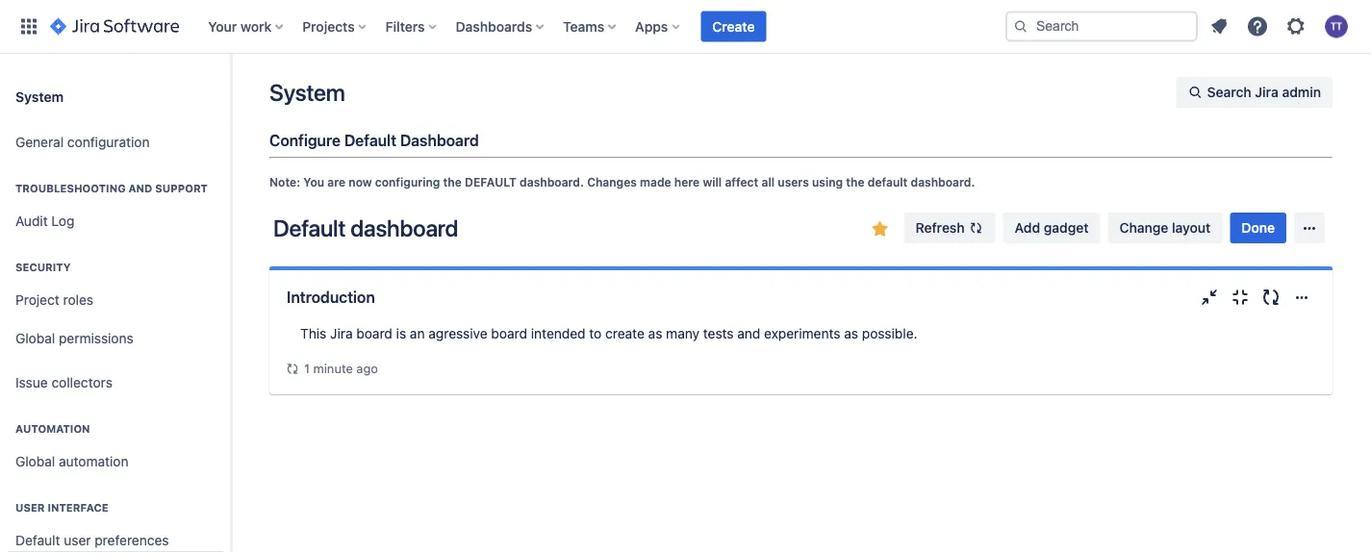 Task type: vqa. For each thing, say whether or not it's contained in the screenshot.
- button related to Abc
no



Task type: describe. For each thing, give the bounding box(es) containing it.
1
[[304, 361, 310, 376]]

configuring
[[375, 175, 440, 189]]

user interface
[[15, 502, 108, 514]]

settings image
[[1285, 15, 1308, 38]]

user
[[64, 533, 91, 549]]

refresh button
[[904, 213, 996, 243]]

dashboard
[[350, 215, 458, 242]]

user interface group
[[8, 481, 223, 553]]

dashboards button
[[450, 11, 551, 42]]

project roles
[[15, 292, 93, 308]]

global for global automation
[[15, 454, 55, 470]]

roles
[[63, 292, 93, 308]]

collectors
[[51, 375, 112, 391]]

0 vertical spatial default
[[344, 131, 396, 150]]

configure default dashboard
[[269, 131, 479, 150]]

default user preferences
[[15, 533, 169, 549]]

and inside group
[[128, 182, 152, 195]]

here
[[674, 175, 700, 189]]

search image
[[1013, 19, 1029, 34]]

1 horizontal spatial system
[[269, 79, 345, 106]]

banner containing your work
[[0, 0, 1371, 54]]

users
[[778, 175, 809, 189]]

troubleshooting
[[15, 182, 126, 195]]

single column image
[[1229, 286, 1252, 309]]

1 as from the left
[[648, 326, 662, 342]]

search
[[1207, 84, 1252, 100]]

global automation
[[15, 454, 129, 470]]

project
[[15, 292, 59, 308]]

issue collectors link
[[8, 364, 223, 402]]

note:
[[269, 175, 300, 189]]

help image
[[1246, 15, 1269, 38]]

dashboard
[[400, 131, 479, 150]]

using
[[812, 175, 843, 189]]

possible.
[[862, 326, 918, 342]]

global permissions link
[[8, 319, 223, 358]]

default
[[868, 175, 908, 189]]

done
[[1242, 220, 1275, 236]]

changes
[[587, 175, 637, 189]]

all
[[762, 175, 775, 189]]

layout
[[1172, 220, 1211, 236]]

global for global permissions
[[15, 331, 55, 347]]

to
[[589, 326, 602, 342]]

general configuration
[[15, 134, 150, 150]]

global permissions
[[15, 331, 134, 347]]

are
[[327, 175, 346, 189]]

change layout button
[[1108, 213, 1222, 243]]

change
[[1120, 220, 1169, 236]]

teams button
[[557, 11, 624, 42]]

refresh image
[[969, 220, 984, 236]]

an
[[410, 326, 425, 342]]

automation group
[[8, 402, 223, 487]]

affect
[[725, 175, 759, 189]]

this
[[300, 326, 326, 342]]

2 dashboard. from the left
[[911, 175, 975, 189]]

security group
[[8, 241, 223, 364]]

refresh
[[916, 220, 965, 236]]

agressive
[[429, 326, 488, 342]]

experiments
[[764, 326, 841, 342]]

2 as from the left
[[844, 326, 858, 342]]

general configuration link
[[8, 123, 223, 162]]

jira for this
[[330, 326, 353, 342]]

now
[[349, 175, 372, 189]]

many
[[666, 326, 700, 342]]

notifications image
[[1208, 15, 1231, 38]]

intended
[[531, 326, 586, 342]]

default for default user preferences
[[15, 533, 60, 549]]

your work
[[208, 18, 272, 34]]

2 board from the left
[[491, 326, 527, 342]]

create button
[[701, 11, 766, 42]]

your
[[208, 18, 237, 34]]

create
[[605, 326, 645, 342]]

issue collectors
[[15, 375, 112, 391]]

tests
[[703, 326, 734, 342]]

user
[[15, 502, 45, 514]]

sidebar navigation image
[[210, 77, 252, 115]]

log
[[51, 213, 74, 229]]

filters button
[[380, 11, 444, 42]]

dashboards
[[456, 18, 532, 34]]



Task type: locate. For each thing, give the bounding box(es) containing it.
projects
[[302, 18, 355, 34]]

add
[[1015, 220, 1040, 236]]

0 horizontal spatial and
[[128, 182, 152, 195]]

is
[[396, 326, 406, 342]]

1 global from the top
[[15, 331, 55, 347]]

0 horizontal spatial the
[[443, 175, 462, 189]]

minute
[[313, 361, 353, 376]]

banner
[[0, 0, 1371, 54]]

audit
[[15, 213, 48, 229]]

0 vertical spatial global
[[15, 331, 55, 347]]

jira for search
[[1255, 84, 1279, 100]]

default down user
[[15, 533, 60, 549]]

and right tests
[[737, 326, 761, 342]]

your work button
[[202, 11, 291, 42]]

global down project in the left of the page
[[15, 331, 55, 347]]

security
[[15, 261, 71, 274]]

global inside the security group
[[15, 331, 55, 347]]

teams
[[563, 18, 604, 34]]

1 horizontal spatial jira
[[1255, 84, 1279, 100]]

0 horizontal spatial jira
[[330, 326, 353, 342]]

projects button
[[297, 11, 374, 42]]

troubleshooting and support group
[[8, 162, 223, 246]]

1 horizontal spatial board
[[491, 326, 527, 342]]

refresh introduction image
[[1260, 286, 1283, 309]]

global automation link
[[8, 443, 223, 481]]

more actions for introduction gadget image
[[1290, 286, 1313, 309]]

and inside introduction region
[[737, 326, 761, 342]]

0 horizontal spatial system
[[15, 88, 64, 104]]

1 horizontal spatial the
[[846, 175, 865, 189]]

gadget
[[1044, 220, 1089, 236]]

1 horizontal spatial and
[[737, 326, 761, 342]]

support
[[155, 182, 208, 195]]

default
[[465, 175, 517, 189]]

ago
[[356, 361, 378, 376]]

primary element
[[12, 0, 1006, 53]]

search jira admin button
[[1176, 77, 1333, 108]]

preferences
[[95, 533, 169, 549]]

2 vertical spatial default
[[15, 533, 60, 549]]

search jira admin image
[[1188, 85, 1203, 100]]

0 vertical spatial jira
[[1255, 84, 1279, 100]]

apps button
[[629, 11, 687, 42]]

and left 'support'
[[128, 182, 152, 195]]

change layout
[[1120, 220, 1211, 236]]

audit log link
[[8, 202, 223, 241]]

work
[[241, 18, 272, 34]]

add gadget
[[1015, 220, 1089, 236]]

global down automation
[[15, 454, 55, 470]]

your profile and settings image
[[1325, 15, 1348, 38]]

introduction
[[287, 288, 375, 306]]

1 horizontal spatial as
[[844, 326, 858, 342]]

board left intended
[[491, 326, 527, 342]]

default inside user interface group
[[15, 533, 60, 549]]

as left many
[[648, 326, 662, 342]]

automation
[[59, 454, 129, 470]]

1 minute ago
[[304, 361, 378, 376]]

1 horizontal spatial dashboard.
[[911, 175, 975, 189]]

1 vertical spatial and
[[737, 326, 761, 342]]

0 horizontal spatial board
[[356, 326, 392, 342]]

star default dashboard image
[[868, 217, 892, 241]]

dashboard. left changes
[[520, 175, 584, 189]]

as
[[648, 326, 662, 342], [844, 326, 858, 342]]

default for default dashboard
[[273, 215, 346, 242]]

jira right this
[[330, 326, 353, 342]]

create
[[712, 18, 755, 34]]

the right using
[[846, 175, 865, 189]]

board left is on the left bottom
[[356, 326, 392, 342]]

1 vertical spatial jira
[[330, 326, 353, 342]]

the left "default"
[[443, 175, 462, 189]]

0 horizontal spatial dashboard.
[[520, 175, 584, 189]]

permissions
[[59, 331, 134, 347]]

admin
[[1282, 84, 1321, 100]]

done link
[[1230, 213, 1286, 243]]

interface
[[48, 502, 108, 514]]

1 board from the left
[[356, 326, 392, 342]]

system up general
[[15, 88, 64, 104]]

will
[[703, 175, 722, 189]]

an arrow curved in a circular way on the button that refreshes the dashboard image
[[285, 361, 300, 377]]

and
[[128, 182, 152, 195], [737, 326, 761, 342]]

project roles link
[[8, 281, 223, 319]]

search jira admin
[[1207, 84, 1321, 100]]

introduction region
[[285, 324, 1317, 379]]

0 horizontal spatial as
[[648, 326, 662, 342]]

system up the "configure"
[[269, 79, 345, 106]]

Search field
[[1006, 11, 1198, 42]]

system
[[269, 79, 345, 106], [15, 88, 64, 104]]

made
[[640, 175, 671, 189]]

0 vertical spatial and
[[128, 182, 152, 195]]

as left 'possible.'
[[844, 326, 858, 342]]

this jira board is an agressive board intended to create as many tests and experiments as possible.
[[300, 326, 918, 342]]

1 dashboard. from the left
[[520, 175, 584, 189]]

jira left admin
[[1255, 84, 1279, 100]]

board
[[356, 326, 392, 342], [491, 326, 527, 342]]

1 vertical spatial global
[[15, 454, 55, 470]]

appswitcher icon image
[[17, 15, 40, 38]]

add gadget button
[[1003, 213, 1100, 243]]

configure
[[269, 131, 341, 150]]

default up the 'now'
[[344, 131, 396, 150]]

jira inside button
[[1255, 84, 1279, 100]]

2 global from the top
[[15, 454, 55, 470]]

apps
[[635, 18, 668, 34]]

2 the from the left
[[846, 175, 865, 189]]

minimize introduction image
[[1198, 286, 1221, 309]]

more dashboard actions image
[[1298, 217, 1321, 240]]

1 vertical spatial default
[[273, 215, 346, 242]]

note: you are now configuring the default dashboard. changes made here will affect all users using the default  dashboard.
[[269, 175, 975, 189]]

default down you
[[273, 215, 346, 242]]

dashboard. up refresh
[[911, 175, 975, 189]]

issue
[[15, 375, 48, 391]]

the
[[443, 175, 462, 189], [846, 175, 865, 189]]

default user preferences link
[[8, 522, 223, 553]]

jira software image
[[50, 15, 179, 38], [50, 15, 179, 38]]

filters
[[386, 18, 425, 34]]

audit log
[[15, 213, 74, 229]]

automation
[[15, 423, 90, 435]]

global inside automation group
[[15, 454, 55, 470]]

configuration
[[67, 134, 150, 150]]

default dashboard
[[273, 215, 458, 242]]

general
[[15, 134, 64, 150]]

you
[[303, 175, 324, 189]]

dashboard.
[[520, 175, 584, 189], [911, 175, 975, 189]]

jira inside introduction region
[[330, 326, 353, 342]]

1 the from the left
[[443, 175, 462, 189]]

default
[[344, 131, 396, 150], [273, 215, 346, 242], [15, 533, 60, 549]]

troubleshooting and support
[[15, 182, 208, 195]]



